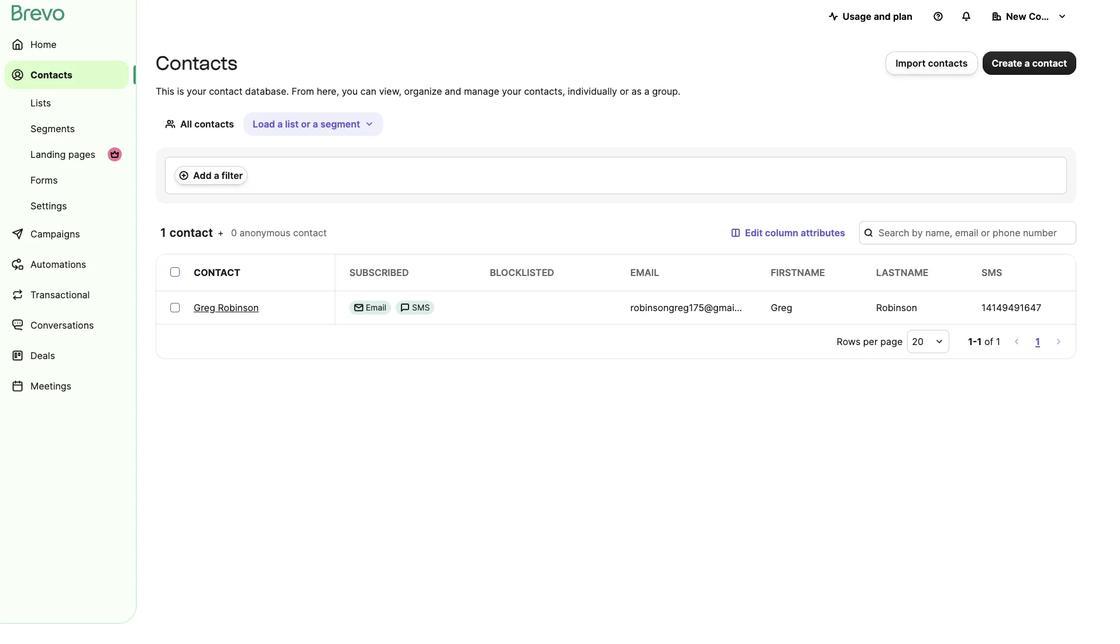 Task type: locate. For each thing, give the bounding box(es) containing it.
segments
[[30, 123, 75, 135]]

1 left___c25ys image from the left
[[354, 303, 364, 313]]

a for create a contact
[[1025, 57, 1030, 69]]

1 horizontal spatial sms
[[982, 267, 1002, 279]]

forms
[[30, 174, 58, 186]]

add a filter
[[193, 170, 243, 181]]

1 horizontal spatial contacts
[[156, 52, 237, 74]]

contacts right all
[[194, 118, 234, 130]]

2 robinson from the left
[[876, 302, 917, 314]]

left___c25ys image
[[354, 303, 364, 313], [400, 303, 410, 313]]

1 your from the left
[[187, 85, 206, 97]]

segment
[[320, 118, 360, 130]]

1 horizontal spatial robinson
[[876, 302, 917, 314]]

1 vertical spatial or
[[301, 118, 310, 130]]

contacts link
[[5, 61, 129, 89]]

0 vertical spatial sms
[[982, 267, 1002, 279]]

contacts up is
[[156, 52, 237, 74]]

greg down firstname
[[771, 302, 792, 314]]

a
[[1025, 57, 1030, 69], [644, 85, 650, 97], [277, 118, 283, 130], [313, 118, 318, 130], [214, 170, 219, 181]]

blocklisted
[[490, 267, 554, 279]]

your
[[187, 85, 206, 97], [502, 85, 522, 97]]

contacts inside button
[[928, 57, 968, 69]]

contacts up lists in the left of the page
[[30, 69, 72, 81]]

a right as on the top of page
[[644, 85, 650, 97]]

2 left___c25ys image from the left
[[400, 303, 410, 313]]

a right create
[[1025, 57, 1030, 69]]

rows
[[837, 336, 861, 348]]

0 horizontal spatial contacts
[[194, 118, 234, 130]]

0 horizontal spatial greg
[[194, 302, 215, 314]]

create
[[992, 57, 1022, 69]]

greg for greg robinson
[[194, 302, 215, 314]]

transactional link
[[5, 281, 129, 309]]

1 horizontal spatial left___c25ys image
[[400, 303, 410, 313]]

0 horizontal spatial your
[[187, 85, 206, 97]]

1 horizontal spatial contacts
[[928, 57, 968, 69]]

load a list or a segment
[[253, 118, 360, 130]]

landing
[[30, 149, 66, 160]]

new company
[[1006, 11, 1072, 22]]

your right is
[[187, 85, 206, 97]]

greg inside "link"
[[194, 302, 215, 314]]

a left list
[[277, 118, 283, 130]]

sms right the "email"
[[412, 303, 430, 313]]

0 vertical spatial and
[[874, 11, 891, 22]]

14149491647
[[982, 302, 1042, 314]]

add a filter button
[[174, 166, 248, 185]]

+
[[218, 227, 224, 239]]

0 horizontal spatial or
[[301, 118, 310, 130]]

robinson down contact
[[218, 302, 259, 314]]

automations
[[30, 259, 86, 270]]

contact right anonymous
[[293, 227, 327, 239]]

1 horizontal spatial and
[[874, 11, 891, 22]]

0 horizontal spatial left___c25ys image
[[354, 303, 364, 313]]

a right add
[[214, 170, 219, 181]]

or
[[620, 85, 629, 97], [301, 118, 310, 130]]

1 left +
[[160, 226, 167, 240]]

your right the manage
[[502, 85, 522, 97]]

or right list
[[301, 118, 310, 130]]

edit
[[745, 227, 763, 239]]

is
[[177, 85, 184, 97]]

2 greg from the left
[[771, 302, 792, 314]]

left___c25ys image left the "email"
[[354, 303, 364, 313]]

1 horizontal spatial or
[[620, 85, 629, 97]]

0 vertical spatial or
[[620, 85, 629, 97]]

lists link
[[5, 91, 129, 115]]

and
[[874, 11, 891, 22], [445, 85, 461, 97]]

a inside button
[[214, 170, 219, 181]]

usage
[[843, 11, 872, 22]]

1 button
[[1033, 334, 1043, 350]]

new
[[1006, 11, 1027, 22]]

contact right create
[[1032, 57, 1067, 69]]

1 down 14149491647
[[1036, 336, 1040, 348]]

1 robinson from the left
[[218, 302, 259, 314]]

greg down contact
[[194, 302, 215, 314]]

and inside button
[[874, 11, 891, 22]]

edit column attributes
[[745, 227, 845, 239]]

greg
[[194, 302, 215, 314], [771, 302, 792, 314]]

conversations link
[[5, 311, 129, 340]]

robinson up page
[[876, 302, 917, 314]]

here,
[[317, 85, 339, 97]]

robinson
[[218, 302, 259, 314], [876, 302, 917, 314]]

contact left +
[[170, 226, 213, 240]]

load
[[253, 118, 275, 130]]

contacts right import
[[928, 57, 968, 69]]

contacts,
[[524, 85, 565, 97]]

conversations
[[30, 320, 94, 331]]

0 horizontal spatial sms
[[412, 303, 430, 313]]

add
[[193, 170, 212, 181]]

1 right "of"
[[996, 336, 1001, 348]]

contact inside button
[[1032, 57, 1067, 69]]

1-
[[968, 336, 977, 348]]

1 horizontal spatial greg
[[771, 302, 792, 314]]

a for load a list or a segment
[[277, 118, 283, 130]]

load a list or a segment button
[[243, 112, 384, 136]]

import contacts
[[896, 57, 968, 69]]

or left as on the top of page
[[620, 85, 629, 97]]

left___c25ys image right the "email"
[[400, 303, 410, 313]]

sms up 14149491647
[[982, 267, 1002, 279]]

contacts
[[928, 57, 968, 69], [194, 118, 234, 130]]

contacts
[[156, 52, 237, 74], [30, 69, 72, 81]]

all contacts
[[180, 118, 234, 130]]

0 horizontal spatial robinson
[[218, 302, 259, 314]]

database.
[[245, 85, 289, 97]]

1 horizontal spatial your
[[502, 85, 522, 97]]

contact inside 1 contact + 0 anonymous contact
[[293, 227, 327, 239]]

and left the manage
[[445, 85, 461, 97]]

greg robinson link
[[194, 301, 259, 315]]

1
[[160, 226, 167, 240], [977, 336, 982, 348], [996, 336, 1001, 348], [1036, 336, 1040, 348]]

filter
[[222, 170, 243, 181]]

0 horizontal spatial and
[[445, 85, 461, 97]]

left___c25ys image for sms
[[400, 303, 410, 313]]

landing pages
[[30, 149, 95, 160]]

and left plan
[[874, 11, 891, 22]]

1 vertical spatial contacts
[[194, 118, 234, 130]]

a for add a filter
[[214, 170, 219, 181]]

new company button
[[983, 5, 1077, 28]]

home
[[30, 39, 57, 50]]

0 vertical spatial contacts
[[928, 57, 968, 69]]

robinson inside "link"
[[218, 302, 259, 314]]

rows per page
[[837, 336, 903, 348]]

per
[[863, 336, 878, 348]]

sms
[[982, 267, 1002, 279], [412, 303, 430, 313]]

list
[[285, 118, 299, 130]]

1 greg from the left
[[194, 302, 215, 314]]

deals
[[30, 350, 55, 362]]

1 vertical spatial and
[[445, 85, 461, 97]]

greg for greg
[[771, 302, 792, 314]]

campaigns link
[[5, 220, 129, 248]]

page
[[881, 336, 903, 348]]

contacts for import contacts
[[928, 57, 968, 69]]



Task type: vqa. For each thing, say whether or not it's contained in the screenshot.
NEXT button
no



Task type: describe. For each thing, give the bounding box(es) containing it.
segments link
[[5, 117, 129, 140]]

import
[[896, 57, 926, 69]]

organize
[[404, 85, 442, 97]]

20
[[912, 336, 924, 348]]

this
[[156, 85, 174, 97]]

manage
[[464, 85, 499, 97]]

from
[[292, 85, 314, 97]]

plan
[[893, 11, 913, 22]]

settings
[[30, 200, 67, 212]]

you
[[342, 85, 358, 97]]

import contacts button
[[886, 52, 978, 75]]

or inside button
[[301, 118, 310, 130]]

campaigns
[[30, 228, 80, 240]]

deals link
[[5, 342, 129, 370]]

as
[[632, 85, 642, 97]]

20 button
[[907, 330, 950, 354]]

this is your contact database. from here, you can view, organize and manage your contacts, individually or as a group.
[[156, 85, 681, 97]]

transactional
[[30, 289, 90, 301]]

edit column attributes button
[[722, 221, 855, 245]]

create a contact
[[992, 57, 1067, 69]]

group.
[[652, 85, 681, 97]]

a right list
[[313, 118, 318, 130]]

1-1 of 1
[[968, 336, 1001, 348]]

all
[[180, 118, 192, 130]]

landing pages link
[[5, 143, 129, 166]]

attributes
[[801, 227, 845, 239]]

lists
[[30, 97, 51, 109]]

2 your from the left
[[502, 85, 522, 97]]

lastname
[[876, 267, 929, 279]]

settings link
[[5, 194, 129, 218]]

greg robinson
[[194, 302, 259, 314]]

home link
[[5, 30, 129, 59]]

left___rvooi image
[[110, 150, 119, 159]]

individually
[[568, 85, 617, 97]]

pages
[[68, 149, 95, 160]]

meetings
[[30, 380, 71, 392]]

contact up all contacts
[[209, 85, 243, 97]]

company
[[1029, 11, 1072, 22]]

left___c25ys image for email
[[354, 303, 364, 313]]

robinsongreg175@gmail.com
[[630, 302, 758, 314]]

contacts for all contacts
[[194, 118, 234, 130]]

of
[[985, 336, 994, 348]]

can
[[360, 85, 376, 97]]

usage and plan button
[[819, 5, 922, 28]]

usage and plan
[[843, 11, 913, 22]]

view,
[[379, 85, 402, 97]]

column
[[765, 227, 799, 239]]

Search by name, email or phone number search field
[[859, 221, 1077, 245]]

automations link
[[5, 251, 129, 279]]

firstname
[[771, 267, 825, 279]]

meetings link
[[5, 372, 129, 400]]

create a contact button
[[983, 52, 1077, 75]]

email
[[366, 303, 386, 313]]

anonymous
[[240, 227, 291, 239]]

1 left "of"
[[977, 336, 982, 348]]

1 vertical spatial sms
[[412, 303, 430, 313]]

contact
[[194, 267, 240, 279]]

subscribed
[[349, 267, 409, 279]]

1 inside button
[[1036, 336, 1040, 348]]

0 horizontal spatial contacts
[[30, 69, 72, 81]]

0
[[231, 227, 237, 239]]

1 contact + 0 anonymous contact
[[160, 226, 327, 240]]

email
[[630, 267, 659, 279]]

forms link
[[5, 169, 129, 192]]



